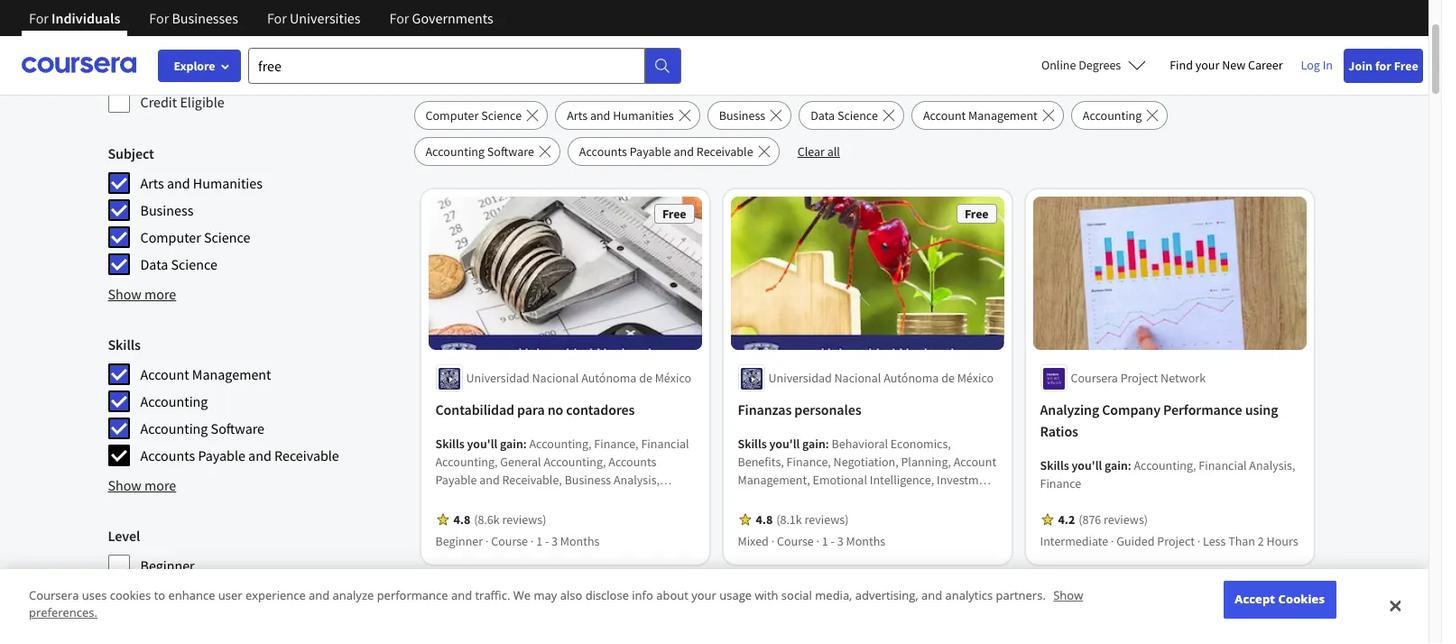 Task type: vqa. For each thing, say whether or not it's contained in the screenshot.
Planning, inside Accounting, Finance, Financial Accounting, General Accounting, Accounts Payable and Receivable, Business Analysis, Financial Analysis, Operational Analysis, Planning, Account Management
yes



Task type: describe. For each thing, give the bounding box(es) containing it.
months for personales
[[846, 534, 886, 550]]

clear
[[798, 144, 825, 160]]

governments
[[412, 9, 493, 27]]

investment
[[937, 472, 996, 489]]

explore
[[174, 58, 215, 74]]

skills for finanzas personales
[[738, 436, 767, 453]]

less
[[1203, 534, 1226, 550]]

2 vertical spatial financial
[[435, 490, 483, 507]]

mixed
[[738, 534, 769, 550]]

3 for para
[[552, 534, 558, 550]]

analyze
[[333, 588, 374, 604]]

account inside button
[[923, 107, 966, 124]]

info
[[632, 588, 653, 604]]

4.2
[[1058, 512, 1075, 528]]

analyzing company performance using ratios
[[1040, 401, 1278, 441]]

1 vertical spatial project
[[1157, 534, 1195, 550]]

find your new career
[[1170, 57, 1283, 73]]

contabilidad para no contadores link
[[435, 399, 695, 421]]

show more for accounts payable and receivable
[[108, 477, 176, 495]]

6 · from the left
[[1197, 534, 1201, 550]]

finance, inside the "accounting, finance, financial accounting, general accounting, accounts payable and receivable, business analysis, financial analysis, operational analysis, planning, account management"
[[594, 436, 639, 453]]

1 horizontal spatial financial
[[641, 436, 689, 453]]

account management inside skills group
[[140, 366, 271, 384]]

analysis, inside accounting, financial analysis, finance
[[1249, 458, 1296, 474]]

para
[[517, 401, 545, 419]]

skills you'll gain : for contabilidad
[[435, 436, 529, 453]]

account management inside button
[[923, 107, 1038, 124]]

payable inside the "accounting, finance, financial accounting, general accounting, accounts payable and receivable, business analysis, financial analysis, operational analysis, planning, account management"
[[435, 472, 477, 489]]

skills you'll gain : for analyzing
[[1040, 458, 1134, 474]]

intermediate for intermediate · guided project · less than 2 hours
[[1040, 534, 1109, 550]]

0 vertical spatial project
[[1121, 370, 1158, 387]]

behavioral economics, benefits, finance, negotiation, planning, account management, emotional intelligence, investment management, strategy, strategy and operations
[[738, 436, 997, 507]]

computer science button
[[414, 101, 548, 130]]

company
[[1102, 401, 1161, 419]]

show more for data science
[[108, 285, 176, 303]]

0 horizontal spatial your
[[692, 588, 717, 604]]

log in
[[1301, 57, 1333, 73]]

for universities
[[267, 9, 361, 27]]

data science inside subject group
[[140, 255, 217, 273]]

show inside show preferences.
[[1054, 588, 1083, 604]]

4.8 (8.6k reviews)
[[454, 512, 546, 528]]

(8.6k
[[474, 512, 500, 528]]

and inside skills group
[[248, 447, 272, 465]]

network
[[1161, 370, 1206, 387]]

1 management, from the top
[[738, 472, 810, 489]]

partners.
[[996, 588, 1046, 604]]

log in link
[[1292, 54, 1342, 76]]

advertising,
[[855, 588, 919, 604]]

(876
[[1079, 512, 1101, 528]]

businesses
[[172, 9, 238, 27]]

about
[[656, 588, 689, 604]]

finanzas personales
[[738, 401, 862, 419]]

skills inside group
[[108, 336, 141, 354]]

computer inside subject group
[[140, 228, 201, 246]]

course for contabilidad
[[491, 534, 528, 550]]

accept cookies button
[[1224, 581, 1336, 619]]

management inside button
[[969, 107, 1038, 124]]

arts inside button
[[567, 107, 588, 124]]

strategy,
[[813, 490, 859, 507]]

data science button
[[799, 101, 904, 130]]

join for free
[[1349, 57, 1419, 74]]

1 for personales
[[822, 534, 828, 550]]

for individuals
[[29, 9, 120, 27]]

by
[[152, 37, 171, 60]]

credit eligible
[[140, 93, 224, 111]]

data inside button
[[811, 107, 835, 124]]

1 horizontal spatial your
[[1196, 57, 1220, 73]]

humanities inside subject group
[[193, 174, 263, 192]]

using
[[1245, 401, 1278, 419]]

strategy
[[862, 490, 905, 507]]

usage
[[720, 588, 752, 604]]

business inside the "accounting, finance, financial accounting, general accounting, accounts payable and receivable, business analysis, financial analysis, operational analysis, planning, account management"
[[565, 472, 611, 489]]

enhance
[[168, 588, 215, 604]]

show more button for accounts
[[108, 475, 176, 496]]

4.8 (8.1k reviews)
[[756, 512, 849, 528]]

months for para
[[560, 534, 600, 550]]

de for finanzas personales
[[942, 370, 955, 387]]

account inside behavioral economics, benefits, finance, negotiation, planning, account management, emotional intelligence, investment management, strategy, strategy and operations
[[954, 454, 997, 471]]

account inside the "accounting, finance, financial accounting, general accounting, accounts payable and receivable, business analysis, financial analysis, operational analysis, planning, account management"
[[488, 509, 531, 525]]

- for personales
[[831, 534, 835, 550]]

online degrees
[[1041, 57, 1121, 73]]

data science inside button
[[811, 107, 878, 124]]

accept
[[1235, 591, 1275, 607]]

results
[[457, 36, 530, 69]]

arts inside subject group
[[140, 174, 164, 192]]

accounting software button
[[414, 137, 560, 166]]

coursera project network
[[1071, 370, 1206, 387]]

"free"
[[571, 36, 638, 69]]

receivable inside skills group
[[274, 447, 339, 465]]

finance
[[1040, 476, 1082, 492]]

accounting, inside accounting, financial analysis, finance
[[1134, 458, 1196, 474]]

: for personales
[[826, 436, 829, 453]]

accounts payable and receivable inside button
[[579, 144, 753, 160]]

show for data
[[108, 285, 142, 303]]

coursera for coursera uses cookies to enhance user experience and analyze performance and traffic. we may also disclose info about your usage with social media, advertising, and analytics partners.
[[29, 588, 79, 604]]

: for para
[[523, 436, 527, 453]]

management inside the "accounting, finance, financial accounting, general accounting, accounts payable and receivable, business analysis, financial analysis, operational analysis, planning, account management"
[[533, 509, 603, 525]]

business inside business button
[[719, 107, 766, 124]]

skills you'll gain : for finanzas
[[738, 436, 832, 453]]

for for governments
[[389, 9, 409, 27]]

universidad nacional autónoma de méxico for para
[[466, 370, 691, 387]]

show preferences.
[[29, 588, 1083, 621]]

analysis, right "operational" in the bottom left of the page
[[600, 490, 646, 507]]

accounting, up "operational" in the bottom left of the page
[[544, 454, 606, 471]]

level group
[[108, 525, 403, 644]]

negotiation,
[[834, 454, 899, 471]]

analyzing
[[1040, 401, 1099, 419]]

autónoma for finanzas personales
[[884, 370, 939, 387]]

universidad for contabilidad
[[466, 370, 530, 387]]

gain for company
[[1105, 458, 1128, 474]]

software inside the accounting software button
[[487, 144, 534, 160]]

account inside skills group
[[140, 366, 189, 384]]

emotional
[[813, 472, 867, 489]]

universidad nacional autónoma de méxico for personales
[[769, 370, 994, 387]]

to
[[154, 588, 165, 604]]

: for company
[[1128, 458, 1132, 474]]

payable inside button
[[630, 144, 671, 160]]

for for individuals
[[29, 9, 49, 27]]

clear all button
[[787, 137, 851, 166]]

3 for personales
[[837, 534, 844, 550]]

explore button
[[158, 50, 241, 82]]

software inside skills group
[[211, 420, 265, 438]]

hours
[[1267, 534, 1298, 550]]

universities
[[290, 9, 361, 27]]

filter
[[108, 37, 148, 60]]

coursera image
[[22, 51, 136, 80]]

intermediate · guided project · less than 2 hours
[[1040, 534, 1298, 550]]

individuals
[[52, 9, 120, 27]]

What do you want to learn? text field
[[248, 47, 645, 83]]

planning, inside behavioral economics, benefits, finance, negotiation, planning, account management, emotional intelligence, investment management, strategy, strategy and operations
[[901, 454, 951, 471]]

accounting, finance, financial accounting, general accounting, accounts payable and receivable, business analysis, financial analysis, operational analysis, planning, account management
[[435, 436, 689, 525]]



Task type: locate. For each thing, give the bounding box(es) containing it.
méxico
[[655, 370, 691, 387], [957, 370, 994, 387]]

0 horizontal spatial universidad nacional autónoma de méxico
[[466, 370, 691, 387]]

for for businesses
[[149, 9, 169, 27]]

1 for from the left
[[29, 9, 49, 27]]

payable inside skills group
[[198, 447, 245, 465]]

méxico for contabilidad para no contadores
[[655, 370, 691, 387]]

3 reviews) from the left
[[1104, 512, 1148, 528]]

2 universidad from the left
[[769, 370, 832, 387]]

2 - from the left
[[831, 534, 835, 550]]

course down 4.8 (8.6k reviews)
[[491, 534, 528, 550]]

1 horizontal spatial intermediate
[[1040, 534, 1109, 550]]

1 horizontal spatial 1
[[822, 534, 828, 550]]

1 horizontal spatial 3
[[837, 534, 844, 550]]

0 vertical spatial finance,
[[594, 436, 639, 453]]

subject
[[108, 144, 154, 162]]

universidad nacional autónoma de méxico up 'finanzas personales' link
[[769, 370, 994, 387]]

0 vertical spatial payable
[[630, 144, 671, 160]]

for for universities
[[267, 9, 287, 27]]

0 vertical spatial arts
[[567, 107, 588, 124]]

personales
[[795, 401, 862, 419]]

financial inside accounting, financial analysis, finance
[[1199, 458, 1247, 474]]

4.8 for contabilidad
[[454, 512, 470, 528]]

0 horizontal spatial finance,
[[594, 436, 639, 453]]

accounting,
[[529, 436, 592, 453], [435, 454, 498, 471], [544, 454, 606, 471], [1134, 458, 1196, 474]]

subject group
[[108, 143, 403, 276]]

2 méxico from the left
[[957, 370, 994, 387]]

4.8 for finanzas
[[756, 512, 773, 528]]

coursera for coursera project network
[[1071, 370, 1118, 387]]

1 vertical spatial financial
[[1199, 458, 1247, 474]]

course
[[491, 534, 528, 550], [777, 534, 814, 550]]

0 horizontal spatial you'll
[[467, 436, 498, 453]]

1 down 4.8 (8.6k reviews)
[[536, 534, 543, 550]]

beginner down (8.6k
[[435, 534, 483, 550]]

0 horizontal spatial arts
[[140, 174, 164, 192]]

accounts inside the "accounting, finance, financial accounting, general accounting, accounts payable and receivable, business analysis, financial analysis, operational analysis, planning, account management"
[[609, 454, 657, 471]]

you'll for finanzas
[[769, 436, 800, 453]]

humanities down the eligible
[[193, 174, 263, 192]]

computer science inside subject group
[[140, 228, 250, 246]]

filter by
[[108, 37, 171, 60]]

account management button
[[912, 101, 1064, 130]]

performance
[[1164, 401, 1242, 419]]

arts and humanities inside subject group
[[140, 174, 263, 192]]

1 vertical spatial beginner
[[140, 557, 195, 575]]

accounting
[[1083, 107, 1142, 124], [426, 144, 485, 160], [140, 393, 208, 411], [140, 420, 208, 438]]

nacional up no
[[532, 370, 579, 387]]

coursera up analyzing on the right
[[1071, 370, 1118, 387]]

accounts
[[579, 144, 627, 160], [140, 447, 195, 465], [609, 454, 657, 471]]

for left "free"
[[535, 36, 566, 69]]

online
[[1041, 57, 1076, 73]]

1 vertical spatial data science
[[140, 255, 217, 273]]

also
[[560, 588, 582, 604]]

arts
[[567, 107, 588, 124], [140, 174, 164, 192]]

business down the subject at left top
[[140, 201, 193, 219]]

no
[[548, 401, 563, 419]]

0 vertical spatial data
[[811, 107, 835, 124]]

accounts payable and receivable inside skills group
[[140, 447, 339, 465]]

and inside button
[[674, 144, 694, 160]]

0 horizontal spatial 1
[[536, 534, 543, 550]]

2 vertical spatial show
[[1054, 588, 1083, 604]]

· left less
[[1197, 534, 1201, 550]]

show more button for data
[[108, 283, 176, 305]]

0 horizontal spatial reviews)
[[502, 512, 546, 528]]

1 vertical spatial more
[[144, 477, 176, 495]]

show more
[[108, 285, 176, 303], [108, 477, 176, 495]]

universidad nacional autónoma de méxico up the contabilidad para no contadores link
[[466, 370, 691, 387]]

: up general
[[523, 436, 527, 453]]

you'll for contabilidad
[[467, 436, 498, 453]]

arts and humanities button
[[555, 101, 700, 130]]

autónoma up 'finanzas personales' link
[[884, 370, 939, 387]]

: left behavioral
[[826, 436, 829, 453]]

business button
[[707, 101, 792, 130]]

skills you'll gain : up finance
[[1040, 458, 1134, 474]]

1 vertical spatial planning,
[[435, 509, 486, 525]]

1 horizontal spatial universidad
[[769, 370, 832, 387]]

0 horizontal spatial intermediate
[[140, 584, 219, 602]]

analysis, down contadores
[[614, 472, 660, 489]]

5 · from the left
[[1111, 534, 1114, 550]]

accounting software inside skills group
[[140, 420, 265, 438]]

business inside subject group
[[140, 201, 193, 219]]

de up economics,
[[942, 370, 955, 387]]

1 horizontal spatial accounts payable and receivable
[[579, 144, 753, 160]]

1 - from the left
[[545, 534, 549, 550]]

data inside subject group
[[140, 255, 168, 273]]

reviews) for company
[[1104, 512, 1148, 528]]

1 horizontal spatial months
[[846, 534, 886, 550]]

2
[[1258, 534, 1264, 550]]

:
[[523, 436, 527, 453], [826, 436, 829, 453], [1128, 458, 1132, 474]]

accounting, down the analyzing company performance using ratios link
[[1134, 458, 1196, 474]]

skills you'll gain : down contabilidad
[[435, 436, 529, 453]]

humanities up accounts payable and receivable button
[[613, 107, 674, 124]]

accounting, down the contabilidad para no contadores link
[[529, 436, 592, 453]]

arts and humanities down the subject at left top
[[140, 174, 263, 192]]

1 show more from the top
[[108, 285, 176, 303]]

months down "operational" in the bottom left of the page
[[560, 534, 600, 550]]

degrees
[[1079, 57, 1121, 73]]

1 horizontal spatial business
[[565, 472, 611, 489]]

1 · from the left
[[486, 534, 489, 550]]

méxico for finanzas personales
[[957, 370, 994, 387]]

2 · from the left
[[531, 534, 534, 550]]

finance, down contadores
[[594, 436, 639, 453]]

reviews) down 'strategy,'
[[805, 512, 849, 528]]

and inside button
[[590, 107, 610, 124]]

0 horizontal spatial computer science
[[140, 228, 250, 246]]

de up the contabilidad para no contadores link
[[639, 370, 652, 387]]

0 horizontal spatial management
[[192, 366, 271, 384]]

1 vertical spatial data
[[140, 255, 168, 273]]

intermediate for intermediate
[[140, 584, 219, 602]]

skills you'll gain : up benefits,
[[738, 436, 832, 453]]

traffic.
[[475, 588, 510, 604]]

2 for from the left
[[149, 9, 169, 27]]

2 horizontal spatial gain
[[1105, 458, 1128, 474]]

clear all
[[798, 144, 840, 160]]

analytics
[[946, 588, 993, 604]]

autónoma
[[581, 370, 637, 387], [884, 370, 939, 387]]

guided
[[1117, 534, 1155, 550]]

general
[[500, 454, 541, 471]]

benefits,
[[738, 454, 784, 471]]

computer science
[[426, 107, 522, 124], [140, 228, 250, 246]]

nacional for para
[[532, 370, 579, 387]]

analysis, up 4.8 (8.6k reviews)
[[486, 490, 532, 507]]

0 horizontal spatial beginner
[[140, 557, 195, 575]]

universidad
[[466, 370, 530, 387], [769, 370, 832, 387]]

1 nacional from the left
[[532, 370, 579, 387]]

gain for personales
[[802, 436, 826, 453]]

for left universities
[[267, 9, 287, 27]]

- down "operational" in the bottom left of the page
[[545, 534, 549, 550]]

than
[[1229, 534, 1255, 550]]

nacional for personales
[[834, 370, 881, 387]]

0 vertical spatial show more
[[108, 285, 176, 303]]

1 course from the left
[[491, 534, 528, 550]]

contabilidad
[[435, 401, 514, 419]]

management
[[969, 107, 1038, 124], [192, 366, 271, 384], [533, 509, 603, 525]]

you'll up finance
[[1072, 458, 1102, 474]]

preferences.
[[29, 605, 97, 621]]

0 vertical spatial computer science
[[426, 107, 522, 124]]

0 horizontal spatial de
[[639, 370, 652, 387]]

2 management, from the top
[[738, 490, 810, 507]]

2 vertical spatial business
[[565, 472, 611, 489]]

reviews) for para
[[502, 512, 546, 528]]

None search field
[[248, 47, 681, 83]]

1 horizontal spatial finance,
[[787, 454, 831, 471]]

· down (8.6k
[[486, 534, 489, 550]]

arts down the subject at left top
[[140, 174, 164, 192]]

beginner for beginner
[[140, 557, 195, 575]]

accounting button
[[1071, 101, 1168, 130]]

free
[[1394, 57, 1419, 74], [662, 206, 686, 222], [965, 206, 989, 222], [1267, 607, 1291, 623]]

1 for para
[[536, 534, 543, 550]]

2 autónoma from the left
[[884, 370, 939, 387]]

1 vertical spatial business
[[140, 201, 193, 219]]

autónoma up contadores
[[581, 370, 637, 387]]

1 months from the left
[[560, 534, 600, 550]]

2 1 from the left
[[822, 534, 828, 550]]

1 vertical spatial arts
[[140, 174, 164, 192]]

receivable,
[[502, 472, 562, 489]]

2 reviews) from the left
[[805, 512, 849, 528]]

0 horizontal spatial accounts payable and receivable
[[140, 447, 339, 465]]

all
[[827, 144, 840, 160]]

arts and humanities inside button
[[567, 107, 674, 124]]

log
[[1301, 57, 1320, 73]]

skills
[[108, 336, 141, 354], [435, 436, 465, 453], [738, 436, 767, 453], [1040, 458, 1069, 474]]

finance, inside behavioral economics, benefits, finance, negotiation, planning, account management, emotional intelligence, investment management, strategy, strategy and operations
[[787, 454, 831, 471]]

cookies
[[110, 588, 151, 604]]

course for finanzas
[[777, 534, 814, 550]]

for up the by
[[149, 9, 169, 27]]

2 nacional from the left
[[834, 370, 881, 387]]

for inside join for free link
[[1375, 57, 1392, 74]]

project up company
[[1121, 370, 1158, 387]]

1 horizontal spatial 4.8
[[756, 512, 773, 528]]

2 vertical spatial payable
[[435, 472, 477, 489]]

intermediate
[[1040, 534, 1109, 550], [140, 584, 219, 602]]

gain up general
[[500, 436, 523, 453]]

1 horizontal spatial data science
[[811, 107, 878, 124]]

universidad up "finanzas personales"
[[769, 370, 832, 387]]

- down the 4.8 (8.1k reviews)
[[831, 534, 835, 550]]

1 horizontal spatial reviews)
[[805, 512, 849, 528]]

computer science inside computer science button
[[426, 107, 522, 124]]

0 horizontal spatial skills you'll gain :
[[435, 436, 529, 453]]

humanities inside button
[[613, 107, 674, 124]]

0 horizontal spatial nacional
[[532, 370, 579, 387]]

receivable inside button
[[697, 144, 753, 160]]

1 horizontal spatial software
[[487, 144, 534, 160]]

and inside behavioral economics, benefits, finance, negotiation, planning, account management, emotional intelligence, investment management, strategy, strategy and operations
[[908, 490, 928, 507]]

1 horizontal spatial universidad nacional autónoma de méxico
[[769, 370, 994, 387]]

behavioral
[[832, 436, 888, 453]]

0 horizontal spatial humanities
[[193, 174, 263, 192]]

2 horizontal spatial financial
[[1199, 458, 1247, 474]]

computer inside computer science button
[[426, 107, 479, 124]]

banner navigation
[[14, 0, 508, 50]]

course down (8.1k at the bottom right
[[777, 534, 814, 550]]

· down the 4.8 (8.1k reviews)
[[816, 534, 820, 550]]

2 horizontal spatial you'll
[[1072, 458, 1102, 474]]

accounting software inside button
[[426, 144, 534, 160]]

0 vertical spatial coursera
[[1071, 370, 1118, 387]]

1 autónoma from the left
[[581, 370, 637, 387]]

and inside subject group
[[167, 174, 190, 192]]

0 vertical spatial arts and humanities
[[567, 107, 674, 124]]

1 universidad from the left
[[466, 370, 530, 387]]

skills group
[[108, 334, 403, 468]]

de for contabilidad para no contadores
[[639, 370, 652, 387]]

1 horizontal spatial arts and humanities
[[567, 107, 674, 124]]

1 reviews) from the left
[[502, 512, 546, 528]]

3 · from the left
[[771, 534, 775, 550]]

1 3 from the left
[[552, 534, 558, 550]]

gain
[[500, 436, 523, 453], [802, 436, 826, 453], [1105, 458, 1128, 474]]

arts and humanities up accounts payable and receivable button
[[567, 107, 674, 124]]

0 horizontal spatial months
[[560, 534, 600, 550]]

1 vertical spatial payable
[[198, 447, 245, 465]]

1 horizontal spatial planning,
[[901, 454, 951, 471]]

1 vertical spatial show
[[108, 477, 142, 495]]

experience
[[245, 588, 306, 604]]

accounts inside button
[[579, 144, 627, 160]]

2 show more button from the top
[[108, 475, 176, 496]]

1 more from the top
[[144, 285, 176, 303]]

0 vertical spatial humanities
[[613, 107, 674, 124]]

and inside the "accounting, finance, financial accounting, general accounting, accounts payable and receivable, business analysis, financial analysis, operational analysis, planning, account management"
[[479, 472, 500, 489]]

show for accounts
[[108, 477, 142, 495]]

more for accounts
[[144, 477, 176, 495]]

management, up (8.1k at the bottom right
[[738, 490, 810, 507]]

operational
[[535, 490, 597, 507]]

accounting, financial analysis, finance
[[1040, 458, 1296, 492]]

203
[[414, 36, 452, 69]]

economics,
[[891, 436, 951, 453]]

2 vertical spatial management
[[533, 509, 603, 525]]

skills for contabilidad para no contadores
[[435, 436, 465, 453]]

1 vertical spatial arts and humanities
[[140, 174, 263, 192]]

accounts payable and receivable button
[[568, 137, 780, 166]]

· right the mixed
[[771, 534, 775, 550]]

·
[[486, 534, 489, 550], [531, 534, 534, 550], [771, 534, 775, 550], [816, 534, 820, 550], [1111, 534, 1114, 550], [1197, 534, 1201, 550]]

arts down "free"
[[567, 107, 588, 124]]

0 vertical spatial intermediate
[[1040, 534, 1109, 550]]

nacional
[[532, 370, 579, 387], [834, 370, 881, 387]]

1 vertical spatial computer
[[140, 228, 201, 246]]

coursera
[[1071, 370, 1118, 387], [29, 588, 79, 604]]

1 vertical spatial show more button
[[108, 475, 176, 496]]

1 horizontal spatial computer
[[426, 107, 479, 124]]

(8.1k
[[776, 512, 802, 528]]

4 for from the left
[[389, 9, 409, 27]]

1 horizontal spatial skills you'll gain :
[[738, 436, 832, 453]]

2 more from the top
[[144, 477, 176, 495]]

reviews)
[[502, 512, 546, 528], [805, 512, 849, 528], [1104, 512, 1148, 528]]

management inside skills group
[[192, 366, 271, 384]]

reviews) up beginner · course · 1 - 3 months
[[502, 512, 546, 528]]

analysis, down using
[[1249, 458, 1296, 474]]

3 down "operational" in the bottom left of the page
[[552, 534, 558, 550]]

intelligence,
[[870, 472, 934, 489]]

finance, up emotional
[[787, 454, 831, 471]]

0 vertical spatial management
[[969, 107, 1038, 124]]

0 horizontal spatial receivable
[[274, 447, 339, 465]]

1 horizontal spatial account management
[[923, 107, 1038, 124]]

1 de from the left
[[639, 370, 652, 387]]

skills you'll gain :
[[435, 436, 529, 453], [738, 436, 832, 453], [1040, 458, 1134, 474]]

disclose
[[585, 588, 629, 604]]

finance,
[[594, 436, 639, 453], [787, 454, 831, 471]]

2 show more from the top
[[108, 477, 176, 495]]

accounts inside skills group
[[140, 447, 195, 465]]

months down strategy
[[846, 534, 886, 550]]

2 months from the left
[[846, 534, 886, 550]]

accounting software
[[426, 144, 534, 160], [140, 420, 265, 438]]

your right find at top right
[[1196, 57, 1220, 73]]

- for para
[[545, 534, 549, 550]]

1 méxico from the left
[[655, 370, 691, 387]]

2 horizontal spatial reviews)
[[1104, 512, 1148, 528]]

beginner · course · 1 - 3 months
[[435, 534, 600, 550]]

0 horizontal spatial 3
[[552, 534, 558, 550]]

0 vertical spatial show more button
[[108, 283, 176, 305]]

0 horizontal spatial coursera
[[29, 588, 79, 604]]

software
[[487, 144, 534, 160], [211, 420, 265, 438]]

business up "operational" in the bottom left of the page
[[565, 472, 611, 489]]

beginner
[[435, 534, 483, 550], [140, 557, 195, 575]]

beginner inside level group
[[140, 557, 195, 575]]

1 1 from the left
[[536, 534, 543, 550]]

1 vertical spatial coursera
[[29, 588, 79, 604]]

4.2 (876 reviews)
[[1058, 512, 1148, 528]]

1 horizontal spatial beginner
[[435, 534, 483, 550]]

find
[[1170, 57, 1193, 73]]

1 horizontal spatial course
[[777, 534, 814, 550]]

mixed · course · 1 - 3 months
[[738, 534, 886, 550]]

gain for para
[[500, 436, 523, 453]]

0 horizontal spatial for
[[535, 36, 566, 69]]

1 horizontal spatial de
[[942, 370, 955, 387]]

beginner for beginner · course · 1 - 3 months
[[435, 534, 483, 550]]

0 horizontal spatial arts and humanities
[[140, 174, 263, 192]]

online degrees button
[[1027, 45, 1161, 85]]

accounts payable and receivable
[[579, 144, 753, 160], [140, 447, 339, 465]]

1 horizontal spatial receivable
[[697, 144, 753, 160]]

1 universidad nacional autónoma de méxico from the left
[[466, 370, 691, 387]]

nacional up 'finanzas personales' link
[[834, 370, 881, 387]]

project left less
[[1157, 534, 1195, 550]]

eligible
[[180, 93, 224, 111]]

universidad up contabilidad
[[466, 370, 530, 387]]

4.8 up the mixed
[[756, 512, 773, 528]]

contadores
[[566, 401, 635, 419]]

1 vertical spatial finance,
[[787, 454, 831, 471]]

for businesses
[[149, 9, 238, 27]]

2 3 from the left
[[837, 534, 844, 550]]

accounting, down contabilidad
[[435, 454, 498, 471]]

0 vertical spatial accounting software
[[426, 144, 534, 160]]

management, down benefits,
[[738, 472, 810, 489]]

4.8 left (8.6k
[[454, 512, 470, 528]]

2 universidad nacional autónoma de méxico from the left
[[769, 370, 994, 387]]

universidad for finanzas
[[769, 370, 832, 387]]

find your new career link
[[1161, 54, 1292, 77]]

· left guided
[[1111, 534, 1114, 550]]

we
[[513, 588, 531, 604]]

· down 4.8 (8.6k reviews)
[[531, 534, 534, 550]]

1 vertical spatial management,
[[738, 490, 810, 507]]

coursera up "preferences."
[[29, 588, 79, 604]]

0 horizontal spatial -
[[545, 534, 549, 550]]

business up accounts payable and receivable button
[[719, 107, 766, 124]]

finanzas
[[738, 401, 792, 419]]

2 horizontal spatial business
[[719, 107, 766, 124]]

0 horizontal spatial autónoma
[[581, 370, 637, 387]]

for left governments
[[389, 9, 409, 27]]

uses
[[82, 588, 107, 604]]

-
[[545, 534, 549, 550], [831, 534, 835, 550]]

1 4.8 from the left
[[454, 512, 470, 528]]

receivable
[[697, 144, 753, 160], [274, 447, 339, 465]]

gain up 4.2 (876 reviews)
[[1105, 458, 1128, 474]]

reviews) for personales
[[805, 512, 849, 528]]

2 de from the left
[[942, 370, 955, 387]]

you'll for analyzing
[[1072, 458, 1102, 474]]

you'll down contabilidad
[[467, 436, 498, 453]]

3 down 'strategy,'
[[837, 534, 844, 550]]

1 down the 4.8 (8.1k reviews)
[[822, 534, 828, 550]]

planning, up beginner · course · 1 - 3 months
[[435, 509, 486, 525]]

0 vertical spatial financial
[[641, 436, 689, 453]]

reviews) up guided
[[1104, 512, 1148, 528]]

financial
[[641, 436, 689, 453], [1199, 458, 1247, 474], [435, 490, 483, 507]]

203 results for "free"
[[414, 36, 638, 69]]

0 horizontal spatial gain
[[500, 436, 523, 453]]

0 horizontal spatial account management
[[140, 366, 271, 384]]

autónoma for contabilidad para no contadores
[[581, 370, 637, 387]]

intermediate inside level group
[[140, 584, 219, 602]]

2 4.8 from the left
[[756, 512, 773, 528]]

coursera uses cookies to enhance user experience and analyze performance and traffic. we may also disclose info about your usage with social media, advertising, and analytics partners.
[[29, 588, 1049, 604]]

1 show more button from the top
[[108, 283, 176, 305]]

your right about
[[692, 588, 717, 604]]

you'll up benefits,
[[769, 436, 800, 453]]

1 horizontal spatial payable
[[435, 472, 477, 489]]

0 horizontal spatial course
[[491, 534, 528, 550]]

planning, inside the "accounting, finance, financial accounting, general accounting, accounts payable and receivable, business analysis, financial analysis, operational analysis, planning, account management"
[[435, 509, 486, 525]]

skills for analyzing company performance using ratios
[[1040, 458, 1069, 474]]

0 horizontal spatial computer
[[140, 228, 201, 246]]

1 horizontal spatial accounting software
[[426, 144, 534, 160]]

with
[[755, 588, 778, 604]]

more for data
[[144, 285, 176, 303]]

4 · from the left
[[816, 534, 820, 550]]

months
[[560, 534, 600, 550], [846, 534, 886, 550]]

: down analyzing company performance using ratios
[[1128, 458, 1132, 474]]

2 course from the left
[[777, 534, 814, 550]]

1 horizontal spatial autónoma
[[884, 370, 939, 387]]

1 horizontal spatial data
[[811, 107, 835, 124]]

gain down personales
[[802, 436, 826, 453]]

media,
[[815, 588, 852, 604]]

planning, down economics,
[[901, 454, 951, 471]]

performance
[[377, 588, 448, 604]]

3 for from the left
[[267, 9, 287, 27]]

for left individuals
[[29, 9, 49, 27]]

1 vertical spatial show more
[[108, 477, 176, 495]]

0 vertical spatial data science
[[811, 107, 878, 124]]

0 vertical spatial accounts payable and receivable
[[579, 144, 753, 160]]

ratios
[[1040, 423, 1078, 441]]

cookies
[[1279, 591, 1325, 607]]

beginner up to
[[140, 557, 195, 575]]

for right join at the top of page
[[1375, 57, 1392, 74]]



